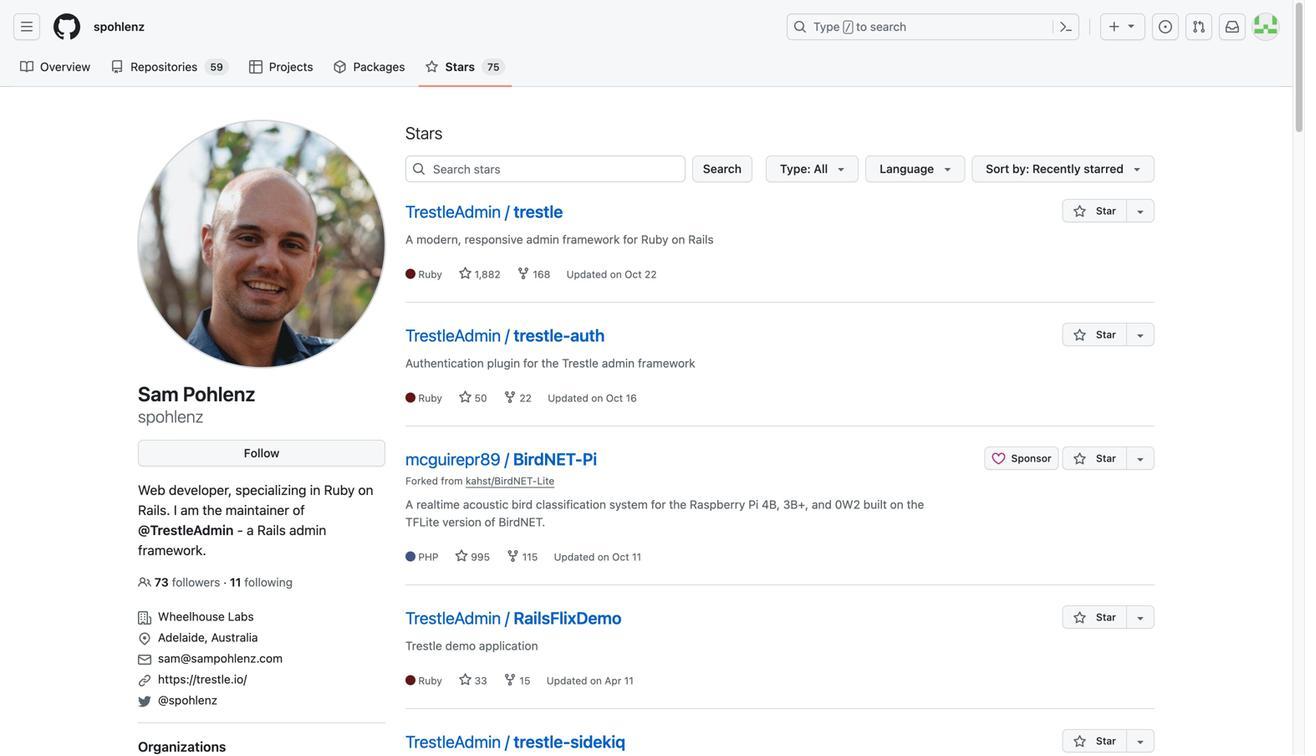 Task type: locate. For each thing, give the bounding box(es) containing it.
application
[[479, 639, 538, 653]]

stars up search "icon"
[[406, 123, 443, 143]]

1 vertical spatial add this repository to a list image
[[1134, 453, 1148, 466]]

0 vertical spatial stars
[[446, 60, 475, 74]]

1 vertical spatial a
[[406, 498, 414, 512]]

home location: adelaide, australia element
[[138, 626, 386, 647]]

1 add this repository to a list image from the top
[[1134, 329, 1148, 342]]

1 vertical spatial trestle
[[406, 639, 442, 653]]

1 star button from the top
[[1063, 199, 1127, 223]]

/ down '15' "link"
[[505, 732, 510, 752]]

/ left trestle
[[505, 202, 510, 221]]

star button
[[1063, 199, 1127, 223], [1063, 323, 1127, 346], [1063, 447, 1127, 470], [1063, 606, 1127, 629], [1063, 730, 1127, 753]]

table image
[[249, 60, 263, 74]]

updated down authentication plugin for the trestle admin framework
[[548, 392, 589, 404]]

0 vertical spatial 11
[[632, 551, 642, 563]]

oct down a modern, responsive admin framework for ruby on rails
[[625, 269, 642, 280]]

framework
[[563, 233, 620, 246], [638, 356, 696, 370]]

2 trestle- from the top
[[514, 732, 571, 752]]

a
[[247, 522, 254, 538]]

5 star from the top
[[1094, 735, 1117, 747]]

fork image right 50
[[504, 391, 517, 404]]

a inside a realtime acoustic bird classification system for the raspberry pi 4b, 3b+, and 0w2 built on the tflite version of birdnet.
[[406, 498, 414, 512]]

of inside a realtime acoustic bird classification system for the raspberry pi 4b, 3b+, and 0w2 built on the tflite version of birdnet.
[[485, 515, 496, 529]]

0 horizontal spatial of
[[293, 502, 305, 518]]

star image
[[1074, 205, 1087, 218], [459, 267, 472, 280], [1074, 329, 1087, 342], [459, 391, 472, 404], [1074, 453, 1087, 466], [1074, 612, 1087, 625], [459, 673, 472, 687], [1074, 735, 1087, 749]]

fork image right 995 on the left bottom of the page
[[506, 550, 520, 563]]

tflite
[[406, 515, 440, 529]]

the inside the web developer, specializing in ruby on rails. i am the maintainer of @trestleadmin
[[203, 502, 222, 518]]

spohlenz
[[94, 20, 145, 33], [138, 407, 204, 426]]

labs
[[228, 610, 254, 624]]

50 link
[[459, 391, 490, 404]]

a
[[406, 233, 414, 246], [406, 498, 414, 512]]

0 horizontal spatial 22
[[517, 392, 535, 404]]

fork image right the 33
[[504, 673, 517, 687]]

1 horizontal spatial admin
[[527, 233, 560, 246]]

a modern, responsive admin framework for ruby on rails
[[406, 233, 714, 246]]

1 vertical spatial fork image
[[504, 673, 517, 687]]

1 vertical spatial star image
[[455, 550, 468, 563]]

trestleadmin down 33 link
[[406, 732, 501, 752]]

3 star from the top
[[1094, 453, 1117, 464]]

pi
[[583, 449, 597, 469], [749, 498, 759, 512]]

1 vertical spatial for
[[524, 356, 539, 370]]

2 star button from the top
[[1063, 323, 1127, 346]]

/ up "kahst/birdnet-lite" link
[[505, 449, 509, 469]]

auth
[[571, 325, 605, 345]]

1 vertical spatial admin
[[602, 356, 635, 370]]

1 horizontal spatial rails
[[689, 233, 714, 246]]

0 horizontal spatial admin
[[289, 522, 327, 538]]

0 horizontal spatial for
[[524, 356, 539, 370]]

command palette image
[[1060, 20, 1073, 33]]

pi inside a realtime acoustic bird classification system for the raspberry pi 4b, 3b+, and 0w2 built on the tflite version of birdnet.
[[749, 498, 759, 512]]

fork image
[[517, 267, 530, 280], [504, 673, 517, 687]]

kahst/birdnet-lite link
[[466, 475, 555, 487]]

ruby for trestleadmin / railsflixdemo
[[419, 675, 442, 687]]

0 vertical spatial pi
[[583, 449, 597, 469]]

star image
[[425, 60, 439, 74], [455, 550, 468, 563]]

@spohlenz
[[158, 694, 218, 707]]

1 vertical spatial pi
[[749, 498, 759, 512]]

1 trestle- from the top
[[514, 325, 571, 345]]

and
[[812, 498, 832, 512]]

ruby down authentication
[[419, 392, 442, 404]]

trestle- up authentication plugin for the trestle admin framework
[[514, 325, 571, 345]]

trestle
[[562, 356, 599, 370], [406, 639, 442, 653]]

for
[[623, 233, 638, 246], [524, 356, 539, 370], [651, 498, 666, 512]]

rails down the search button on the right top of page
[[689, 233, 714, 246]]

trestleadmin / railsflixdemo
[[406, 608, 622, 628]]

pohlenz
[[183, 382, 256, 406]]

1 add this repository to a list image from the top
[[1134, 205, 1148, 218]]

ruby down 'modern,'
[[419, 269, 442, 280]]

oct left 16
[[606, 392, 623, 404]]

0 vertical spatial spohlenz
[[94, 20, 145, 33]]

2 trestleadmin from the top
[[406, 325, 501, 345]]

trestleadmin / trestle-auth
[[406, 325, 605, 345]]

0 vertical spatial a
[[406, 233, 414, 246]]

0 vertical spatial for
[[623, 233, 638, 246]]

spohlenz up the repo image
[[94, 20, 145, 33]]

2 vertical spatial admin
[[289, 522, 327, 538]]

15
[[517, 675, 534, 687]]

4 star button from the top
[[1063, 606, 1127, 629]]

projects link
[[242, 54, 320, 79]]

triangle down image for language
[[941, 162, 955, 176]]

type: all button
[[766, 156, 859, 182]]

for up updated on oct 22 at the top
[[623, 233, 638, 246]]

updated right 115 on the left
[[554, 551, 595, 563]]

1 vertical spatial spohlenz
[[138, 407, 204, 426]]

of down acoustic on the left of the page
[[485, 515, 496, 529]]

link image
[[138, 674, 151, 688]]

fork image
[[504, 391, 517, 404], [506, 550, 520, 563]]

apr
[[605, 675, 622, 687]]

pi left 4b,
[[749, 498, 759, 512]]

authentication plugin for the trestle admin framework
[[406, 356, 696, 370]]

/ for trestleadmin / trestle
[[505, 202, 510, 221]]

trestle left the demo
[[406, 639, 442, 653]]

developer,
[[169, 482, 232, 498]]

0 horizontal spatial pi
[[583, 449, 597, 469]]

admin inside - a rails admin framework.
[[289, 522, 327, 538]]

1 horizontal spatial framework
[[638, 356, 696, 370]]

5 star button from the top
[[1063, 730, 1127, 753]]

trestle demo application
[[406, 639, 538, 653]]

of down specializing
[[293, 502, 305, 518]]

for right plugin on the left top of page
[[524, 356, 539, 370]]

1 vertical spatial trestle-
[[514, 732, 571, 752]]

star image right php
[[455, 550, 468, 563]]

oct for trestle
[[625, 269, 642, 280]]

birdnet-
[[514, 449, 583, 469]]

2 horizontal spatial for
[[651, 498, 666, 512]]

add this repository to a list image
[[1134, 329, 1148, 342], [1134, 612, 1148, 625]]

triangle down image right language
[[941, 162, 955, 176]]

4 trestleadmin from the top
[[406, 732, 501, 752]]

0 horizontal spatial stars
[[406, 123, 443, 143]]

2 star from the top
[[1094, 329, 1117, 341]]

3 add this repository to a list image from the top
[[1134, 735, 1148, 749]]

updated
[[567, 269, 608, 280], [548, 392, 589, 404], [554, 551, 595, 563], [547, 675, 588, 687]]

0w2
[[836, 498, 861, 512]]

trestleadmin up authentication
[[406, 325, 501, 345]]

a up the tflite
[[406, 498, 414, 512]]

a left 'modern,'
[[406, 233, 414, 246]]

1 vertical spatial 22
[[517, 392, 535, 404]]

mail image
[[138, 653, 151, 667]]

0 vertical spatial trestle-
[[514, 325, 571, 345]]

raspberry
[[690, 498, 746, 512]]

on inside the web developer, specializing in ruby on rails. i am the maintainer of @trestleadmin
[[358, 482, 374, 498]]

ruby right in
[[324, 482, 355, 498]]

railsflixdemo
[[514, 608, 622, 628]]

2 vertical spatial 11
[[625, 675, 634, 687]]

i
[[174, 502, 177, 518]]

triangle down image
[[1131, 162, 1145, 176]]

2 a from the top
[[406, 498, 414, 512]]

star for trestle-auth
[[1094, 329, 1117, 341]]

1 horizontal spatial pi
[[749, 498, 759, 512]]

/ inside type / to search
[[846, 22, 852, 33]]

on
[[672, 233, 686, 246], [610, 269, 622, 280], [592, 392, 603, 404], [358, 482, 374, 498], [891, 498, 904, 512], [598, 551, 610, 563], [591, 675, 602, 687]]

0 vertical spatial oct
[[625, 269, 642, 280]]

triangle down image
[[1125, 19, 1139, 32], [835, 162, 848, 176], [941, 162, 955, 176]]

plugin
[[487, 356, 520, 370]]

1 vertical spatial add this repository to a list image
[[1134, 612, 1148, 625]]

/ for type / to search
[[846, 22, 852, 33]]

stars left 75
[[446, 60, 475, 74]]

/ up application
[[505, 608, 510, 628]]

to
[[857, 20, 868, 33]]

repo image
[[111, 60, 124, 74]]

spohlenz link
[[87, 13, 151, 40]]

a for a realtime acoustic bird classification system for the raspberry pi 4b, 3b+, and 0w2 built on the tflite version of birdnet.
[[406, 498, 414, 512]]

11 right '·'
[[230, 576, 241, 589]]

trestle down auth
[[562, 356, 599, 370]]

/ inside mcguirepr89 / birdnet-pi forked from kahst/birdnet-lite
[[505, 449, 509, 469]]

fork image for for
[[504, 391, 517, 404]]

0 vertical spatial fork image
[[517, 267, 530, 280]]

3 trestleadmin from the top
[[406, 608, 501, 628]]

triangle down image right 'all'
[[835, 162, 848, 176]]

0 vertical spatial 22
[[645, 269, 657, 280]]

1 vertical spatial framework
[[638, 356, 696, 370]]

pi up classification
[[583, 449, 597, 469]]

add this repository to a list image for railsflixdemo
[[1134, 612, 1148, 625]]

0 vertical spatial add this repository to a list image
[[1134, 205, 1148, 218]]

trestle
[[514, 202, 563, 221]]

trestleadmin for trestleadmin / trestle-auth
[[406, 325, 501, 345]]

spohlenz down sam
[[138, 407, 204, 426]]

0 horizontal spatial triangle down image
[[835, 162, 848, 176]]

/ up plugin on the left top of page
[[505, 325, 510, 345]]

triangle down image inside type: all button
[[835, 162, 848, 176]]

15 link
[[504, 673, 534, 687]]

organizations
[[138, 739, 226, 755]]

the right am
[[203, 502, 222, 518]]

1 horizontal spatial for
[[623, 233, 638, 246]]

2 vertical spatial add this repository to a list image
[[1134, 735, 1148, 749]]

/ for trestleadmin / trestle-sidekiq
[[505, 732, 510, 752]]

star button for trestleadmin / trestle-auth
[[1063, 323, 1127, 346]]

Search stars search field
[[406, 156, 686, 182]]

rails inside - a rails admin framework.
[[257, 522, 286, 538]]

add this repository to a list image for trestle-auth
[[1134, 329, 1148, 342]]

1 vertical spatial oct
[[606, 392, 623, 404]]

0 horizontal spatial star image
[[425, 60, 439, 74]]

view spohlenz's full-sized avatar image
[[138, 120, 386, 368]]

adelaide,
[[158, 631, 208, 645]]

admin down in
[[289, 522, 327, 538]]

triangle down image inside "language" button
[[941, 162, 955, 176]]

0 vertical spatial add this repository to a list image
[[1134, 329, 1148, 342]]

fork image right 1,882
[[517, 267, 530, 280]]

updated right 15
[[547, 675, 588, 687]]

trestle- for auth
[[514, 325, 571, 345]]

ruby for trestleadmin / trestle
[[419, 269, 442, 280]]

oct
[[625, 269, 642, 280], [606, 392, 623, 404], [613, 551, 630, 563]]

1 horizontal spatial of
[[485, 515, 496, 529]]

type / to search
[[814, 20, 907, 33]]

rails right a
[[257, 522, 286, 538]]

star
[[1094, 205, 1117, 217], [1094, 329, 1117, 341], [1094, 453, 1117, 464], [1094, 612, 1117, 623], [1094, 735, 1117, 747]]

/ left 'to'
[[846, 22, 852, 33]]

·
[[224, 576, 227, 589]]

11 for realtime
[[632, 551, 642, 563]]

homepage image
[[54, 13, 80, 40]]

2 add this repository to a list image from the top
[[1134, 453, 1148, 466]]

in
[[310, 482, 321, 498]]

sam pohlenz spohlenz
[[138, 382, 256, 426]]

sort by: recently starred button
[[972, 156, 1155, 182]]

sam
[[138, 382, 179, 406]]

11 right apr
[[625, 675, 634, 687]]

ruby for trestleadmin / trestle-auth
[[419, 392, 442, 404]]

-
[[237, 522, 243, 538]]

star image right packages
[[425, 60, 439, 74]]

59
[[210, 61, 223, 73]]

0 vertical spatial trestle
[[562, 356, 599, 370]]

spohlenz inside sam pohlenz spohlenz
[[138, 407, 204, 426]]

1 horizontal spatial stars
[[446, 60, 475, 74]]

trestleadmin up the demo
[[406, 608, 501, 628]]

ruby
[[642, 233, 669, 246], [419, 269, 442, 280], [419, 392, 442, 404], [324, 482, 355, 498], [419, 675, 442, 687]]

2 add this repository to a list image from the top
[[1134, 612, 1148, 625]]

trestleadmin for trestleadmin / railsflixdemo
[[406, 608, 501, 628]]

on inside a realtime acoustic bird classification system for the raspberry pi 4b, 3b+, and 0w2 built on the tflite version of birdnet.
[[891, 498, 904, 512]]

ruby left 33 link
[[419, 675, 442, 687]]

for right system
[[651, 498, 666, 512]]

1 horizontal spatial triangle down image
[[941, 162, 955, 176]]

type: all
[[781, 162, 828, 176]]

2 vertical spatial for
[[651, 498, 666, 512]]

1 trestleadmin from the top
[[406, 202, 501, 221]]

triangle down image right the plus icon
[[1125, 19, 1139, 32]]

trestleadmin for trestleadmin / trestle-sidekiq
[[406, 732, 501, 752]]

add this repository to a list image for trestle
[[1134, 205, 1148, 218]]

add this repository to a list image for trestle-sidekiq
[[1134, 735, 1148, 749]]

50
[[472, 392, 490, 404]]

star for trestle-sidekiq
[[1094, 735, 1117, 747]]

add this repository to a list image
[[1134, 205, 1148, 218], [1134, 453, 1148, 466], [1134, 735, 1148, 749]]

packages link
[[327, 54, 412, 79]]

0 horizontal spatial framework
[[563, 233, 620, 246]]

built
[[864, 498, 888, 512]]

1 vertical spatial rails
[[257, 522, 286, 538]]

the left raspberry
[[670, 498, 687, 512]]

trestleadmin
[[406, 202, 501, 221], [406, 325, 501, 345], [406, 608, 501, 628], [406, 732, 501, 752]]

trestleadmin up 'modern,'
[[406, 202, 501, 221]]

1 horizontal spatial trestle
[[562, 356, 599, 370]]

admin down trestle
[[527, 233, 560, 246]]

0 horizontal spatial rails
[[257, 522, 286, 538]]

2 horizontal spatial admin
[[602, 356, 635, 370]]

1 star from the top
[[1094, 205, 1117, 217]]

1 a from the top
[[406, 233, 414, 246]]

trestle- down 15
[[514, 732, 571, 752]]

4 star from the top
[[1094, 612, 1117, 623]]

oct down system
[[613, 551, 630, 563]]

1 vertical spatial fork image
[[506, 550, 520, 563]]

updated down a modern, responsive admin framework for ruby on rails
[[567, 269, 608, 280]]

1 vertical spatial 11
[[230, 576, 241, 589]]

admin
[[527, 233, 560, 246], [602, 356, 635, 370], [289, 522, 327, 538]]

0 vertical spatial fork image
[[504, 391, 517, 404]]

admin up 16
[[602, 356, 635, 370]]

22 link
[[504, 391, 535, 404]]

organization image
[[138, 612, 151, 625]]

11
[[632, 551, 642, 563], [230, 576, 241, 589], [625, 675, 634, 687]]

repositories
[[131, 60, 198, 74]]

11 down a realtime acoustic bird classification system for the raspberry pi 4b, 3b+, and 0w2 built on the tflite version of birdnet.
[[632, 551, 642, 563]]

0 vertical spatial admin
[[527, 233, 560, 246]]

1,882
[[472, 269, 504, 280]]



Task type: describe. For each thing, give the bounding box(es) containing it.
168
[[530, 269, 554, 280]]

from
[[441, 475, 463, 487]]

authentication
[[406, 356, 484, 370]]

adelaide, australia
[[158, 631, 258, 645]]

fork image for acoustic
[[506, 550, 520, 563]]

demo
[[446, 639, 476, 653]]

995
[[468, 551, 493, 563]]

3 star button from the top
[[1063, 447, 1127, 470]]

type
[[814, 20, 840, 33]]

sort
[[987, 162, 1010, 176]]

lite
[[537, 475, 555, 487]]

web
[[138, 482, 165, 498]]

location image
[[138, 632, 151, 646]]

trestleadmin / trestle
[[406, 202, 563, 221]]

projects
[[269, 60, 313, 74]]

115 link
[[506, 550, 541, 563]]

recently
[[1033, 162, 1081, 176]]

star for railsflixdemo
[[1094, 612, 1117, 623]]

book image
[[20, 60, 33, 74]]

/ for mcguirepr89 / birdnet-pi forked from kahst/birdnet-lite
[[505, 449, 509, 469]]

plus image
[[1109, 20, 1122, 33]]

16
[[626, 392, 637, 404]]

https://trestle.io/ link
[[158, 673, 247, 686]]

@spohlenz link
[[158, 694, 218, 707]]

sam@sampohlenz.com link
[[158, 652, 283, 666]]

0 vertical spatial framework
[[563, 233, 620, 246]]

search button
[[693, 156, 753, 182]]

mcguirepr89
[[406, 449, 501, 469]]

oct for trestle-auth
[[606, 392, 623, 404]]

115
[[520, 551, 541, 563]]

1 horizontal spatial 22
[[645, 269, 657, 280]]

admin for - a rails admin framework.
[[289, 522, 327, 538]]

1 horizontal spatial star image
[[455, 550, 468, 563]]

rails.
[[138, 502, 170, 518]]

forked
[[406, 475, 438, 487]]

type:
[[781, 162, 811, 176]]

the right built
[[907, 498, 925, 512]]

modern,
[[417, 233, 462, 246]]

twitter image
[[138, 695, 151, 709]]

triangle down image for type: all
[[835, 162, 848, 176]]

followers
[[172, 576, 220, 589]]

168 link
[[517, 267, 554, 280]]

star button for trestleadmin / trestle-sidekiq
[[1063, 730, 1127, 753]]

· 11 following
[[224, 576, 293, 589]]

bird
[[512, 498, 533, 512]]

birdnet.
[[499, 515, 546, 529]]

ruby up updated on oct 22 at the top
[[642, 233, 669, 246]]

admin for a modern, responsive admin framework for ruby on rails
[[527, 233, 560, 246]]

search
[[703, 162, 742, 176]]

star button for trestleadmin / trestle
[[1063, 199, 1127, 223]]

sponsor
[[1012, 453, 1052, 464]]

notifications image
[[1226, 20, 1240, 33]]

33 link
[[459, 673, 490, 687]]

ruby inside the web developer, specializing in ruby on rails. i am the maintainer of @trestleadmin
[[324, 482, 355, 498]]

package image
[[333, 60, 347, 74]]

a realtime acoustic bird classification system for the raspberry pi 4b, 3b+, and 0w2 built on the tflite version of birdnet.
[[406, 498, 925, 529]]

wheelhouse
[[158, 610, 225, 624]]

sort by: recently starred
[[987, 162, 1124, 176]]

0 horizontal spatial trestle
[[406, 639, 442, 653]]

2 horizontal spatial triangle down image
[[1125, 19, 1139, 32]]

0 vertical spatial star image
[[425, 60, 439, 74]]

73
[[155, 576, 169, 589]]

updated on oct 11
[[554, 551, 642, 563]]

by:
[[1013, 162, 1030, 176]]

a for a modern, responsive admin framework for ruby on rails
[[406, 233, 414, 246]]

trestle- for sidekiq
[[514, 732, 571, 752]]

star for trestle
[[1094, 205, 1117, 217]]

web developer, specializing in ruby on rails. i am the maintainer of @trestleadmin
[[138, 482, 374, 538]]

trestleadmin for trestleadmin / trestle
[[406, 202, 501, 221]]

system
[[610, 498, 648, 512]]

people image
[[138, 576, 151, 589]]

33
[[472, 675, 490, 687]]

email: sam@sampohlenz.com element
[[138, 647, 386, 668]]

updated on oct 16
[[548, 392, 637, 404]]

starred
[[1084, 162, 1124, 176]]

overview link
[[13, 54, 97, 79]]

- a rails admin framework.
[[138, 522, 327, 558]]

sidekiq
[[571, 732, 626, 752]]

updated for railsflixdemo
[[547, 675, 588, 687]]

search image
[[412, 162, 426, 176]]

sponsor link
[[985, 447, 1060, 470]]

0 vertical spatial rails
[[689, 233, 714, 246]]

/ for trestleadmin / trestle-auth
[[505, 325, 510, 345]]

https://trestle.io/
[[158, 673, 247, 686]]

maintainer
[[226, 502, 289, 518]]

fork image for trestle
[[517, 267, 530, 280]]

organization: wheelhouse labs element
[[138, 605, 386, 626]]

11 for demo
[[625, 675, 634, 687]]

4b,
[[762, 498, 781, 512]]

of inside the web developer, specializing in ruby on rails. i am the maintainer of @trestleadmin
[[293, 502, 305, 518]]

search
[[871, 20, 907, 33]]

fork image for railsflixdemo
[[504, 673, 517, 687]]

updated for trestle-
[[548, 392, 589, 404]]

73 followers
[[155, 576, 224, 589]]

issue opened image
[[1160, 20, 1173, 33]]

for inside a realtime acoustic bird classification system for the raspberry pi 4b, 3b+, and 0w2 built on the tflite version of birdnet.
[[651, 498, 666, 512]]

updated on oct 22
[[567, 269, 657, 280]]

packages
[[354, 60, 405, 74]]

star button for trestleadmin / railsflixdemo
[[1063, 606, 1127, 629]]

sam@sampohlenz.com
[[158, 652, 283, 666]]

php
[[419, 551, 439, 563]]

updated on apr 11
[[547, 675, 634, 687]]

mcguirepr89 / birdnet-pi forked from kahst/birdnet-lite
[[406, 449, 597, 487]]

following
[[245, 576, 293, 589]]

heart image
[[992, 452, 1006, 466]]

the right plugin on the left top of page
[[542, 356, 559, 370]]

trestleadmin / trestle-sidekiq
[[406, 732, 626, 752]]

1,882 link
[[459, 267, 504, 280]]

3b+,
[[784, 498, 809, 512]]

updated for trestle
[[567, 269, 608, 280]]

/ for trestleadmin / railsflixdemo
[[505, 608, 510, 628]]

all
[[814, 162, 828, 176]]

pi inside mcguirepr89 / birdnet-pi forked from kahst/birdnet-lite
[[583, 449, 597, 469]]

Follow spohlenz submit
[[138, 440, 386, 467]]

995 link
[[455, 550, 493, 563]]

kahst/birdnet-
[[466, 475, 537, 487]]

overview
[[40, 60, 91, 74]]

@trestleadmin link
[[138, 522, 234, 538]]

1 vertical spatial stars
[[406, 123, 443, 143]]

framework.
[[138, 543, 206, 558]]

australia
[[211, 631, 258, 645]]

version
[[443, 515, 482, 529]]

@trestleadmin
[[138, 522, 234, 538]]

language
[[880, 162, 935, 176]]

2 vertical spatial oct
[[613, 551, 630, 563]]

git pull request image
[[1193, 20, 1206, 33]]

am
[[181, 502, 199, 518]]

specializing
[[236, 482, 307, 498]]



Task type: vqa. For each thing, say whether or not it's contained in the screenshot.
top preferences
no



